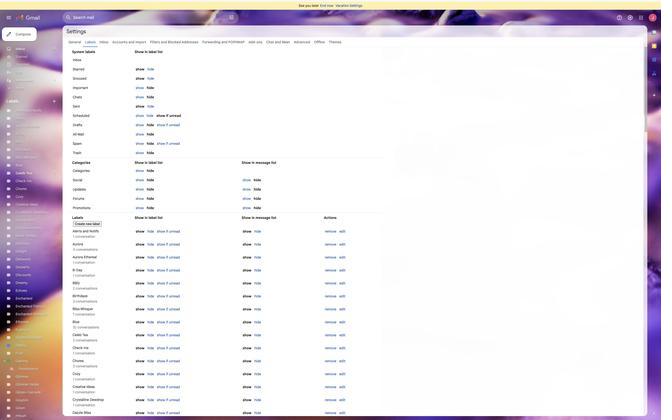 Task type: locate. For each thing, give the bounding box(es) containing it.
offline link
[[314, 40, 325, 44]]

updates
[[73, 187, 86, 192]]

check- for check-ins 1 conversation
[[73, 346, 84, 350]]

4 edit link from the top
[[340, 268, 346, 273]]

2 show in message list from the top
[[242, 216, 277, 220]]

and inside alerts and notifs 1 conversation
[[83, 229, 89, 233]]

tab list
[[648, 25, 662, 402]]

0 vertical spatial ethereal
[[27, 124, 40, 128]]

and right chat
[[275, 40, 281, 44]]

starred inside labels navigation
[[16, 55, 27, 59]]

birthdaze inside 'birthdaze 3 conversations'
[[73, 294, 88, 298]]

check- up chores link
[[16, 179, 27, 183]]

show if unread link for b-day 1 conversation
[[157, 268, 180, 273]]

categories up social
[[73, 169, 90, 173]]

1 for aurora ethereal 1 conversation
[[73, 260, 74, 265]]

12 edit link from the top
[[340, 372, 346, 376]]

conversation up crystalline dewdrop 1 conversation
[[75, 390, 95, 394]]

presentation link
[[19, 367, 39, 371]]

list for labels
[[158, 216, 163, 220]]

remove for chores 3 conversations
[[325, 359, 337, 363]]

1 horizontal spatial birthdaze
[[73, 294, 88, 298]]

ins
[[27, 179, 32, 183], [84, 346, 89, 350]]

8 show if unread link from the top
[[157, 294, 180, 298]]

8 if from the top
[[166, 281, 168, 285]]

scheduled link
[[16, 78, 33, 82]]

7 edit link from the top
[[340, 307, 346, 311]]

cozy link
[[16, 194, 23, 199]]

1 vertical spatial categories
[[73, 169, 90, 173]]

aurora up 0
[[73, 242, 83, 246]]

check- inside check-ins 1 conversation
[[73, 346, 84, 350]]

0 horizontal spatial celeb
[[16, 171, 25, 175]]

ideas
[[30, 202, 38, 207], [87, 385, 95, 389]]

bbq inside labels navigation
[[16, 140, 23, 144]]

show if unread link for creative ideas 1 conversation
[[157, 385, 180, 389]]

show for categories
[[135, 160, 144, 165]]

ethereal for aurora ethereal
[[27, 124, 40, 128]]

remove for b-day 1 conversation
[[325, 268, 337, 273]]

13 remove from the top
[[325, 385, 337, 389]]

1 euphoria from the top
[[16, 328, 29, 332]]

6 remove link from the top
[[325, 294, 337, 298]]

9 edit from the top
[[340, 333, 346, 337]]

alerts inside alerts and notifs 1 conversation
[[73, 229, 82, 233]]

forwarding
[[203, 40, 221, 44]]

check- for check-ins
[[16, 179, 27, 183]]

show for labels
[[135, 216, 144, 220]]

show link for updates
[[136, 187, 144, 192]]

list for categories
[[158, 160, 163, 165]]

0 horizontal spatial notifs
[[32, 108, 42, 113]]

edit link for check-ins 1 conversation
[[340, 346, 346, 350]]

alerts up aurora link at the top left of the page
[[16, 108, 25, 113]]

if for aurora ethereal 1 conversation
[[166, 255, 168, 260]]

1 vertical spatial dazzle bliss
[[73, 410, 91, 415]]

2 if from the top
[[166, 123, 168, 127]]

creative for creative ideas
[[16, 202, 29, 207]]

0 horizontal spatial crystalline
[[16, 210, 32, 215]]

inbox right labels link
[[100, 40, 109, 44]]

tea for celeb tea
[[26, 171, 32, 175]]

6 if from the top
[[166, 255, 168, 260]]

remove link for blue 10 conversations
[[325, 320, 337, 324]]

filters
[[150, 40, 160, 44]]

bbq down the b-day link
[[16, 140, 23, 144]]

11 edit link from the top
[[340, 359, 346, 363]]

7 conversation from the top
[[75, 390, 95, 394]]

2 inside celeb tea 2 conversations
[[73, 338, 75, 342]]

3 up cozy 1 conversation
[[73, 364, 75, 368]]

14 show if unread link from the top
[[157, 372, 180, 376]]

1 vertical spatial blue
[[73, 320, 79, 324]]

tea inside labels navigation
[[26, 171, 32, 175]]

1 vertical spatial settings
[[67, 28, 86, 35]]

blue up celeb tea
[[16, 163, 22, 168]]

chores up cozy 'link'
[[16, 187, 27, 191]]

euphoria down "euphoria" link
[[16, 335, 29, 340]]

chores link
[[16, 187, 27, 191]]

aurora for aurora ethereal 1 conversation
[[73, 255, 83, 259]]

alerts down create
[[73, 229, 82, 233]]

birthdaze inside labels navigation
[[16, 148, 31, 152]]

if for birthdaze 3 conversations
[[166, 294, 168, 298]]

conversations inside the blue 10 conversations
[[77, 325, 99, 330]]

cascade
[[27, 390, 41, 395]]

and right filters
[[161, 40, 167, 44]]

aurora ethereal
[[16, 124, 40, 128]]

labels navigation
[[0, 25, 63, 420]]

inbox link
[[100, 40, 109, 44], [16, 47, 25, 51]]

aurora up the aurora ethereal link
[[16, 116, 26, 121]]

1 vertical spatial starred
[[73, 67, 84, 71]]

ideas down cozy 1 conversation
[[87, 385, 95, 389]]

show link for promotions
[[136, 206, 144, 210]]

inbox link right labels link
[[100, 40, 109, 44]]

2 inside bbq 2 conversations
[[73, 286, 75, 291]]

2 show if unread link from the top
[[157, 141, 180, 146]]

1 horizontal spatial b-
[[73, 268, 76, 272]]

2 vertical spatial enchanted
[[16, 312, 32, 316]]

0 vertical spatial blue
[[16, 163, 22, 168]]

cozy
[[16, 194, 23, 199], [73, 372, 80, 376]]

conversation inside check-ins 1 conversation
[[75, 351, 95, 355]]

0 horizontal spatial labels
[[6, 99, 18, 104]]

b- inside "b-day 1 conversation"
[[73, 268, 76, 272]]

creative down cozy 'link'
[[16, 202, 29, 207]]

4 remove from the top
[[325, 268, 337, 273]]

labels inside navigation
[[6, 99, 18, 104]]

4 conversation from the top
[[75, 312, 95, 317]]

tea down the blue 10 conversations
[[82, 333, 88, 337]]

ideas inside "creative ideas 1 conversation"
[[87, 385, 95, 389]]

1 show in label list from the top
[[135, 50, 163, 54]]

5 edit from the top
[[340, 281, 346, 285]]

0 vertical spatial crystalline
[[16, 210, 32, 215]]

0 vertical spatial inbox link
[[100, 40, 109, 44]]

inbox inside labels navigation
[[16, 47, 25, 51]]

0 vertical spatial show in message list
[[242, 160, 277, 165]]

1 vertical spatial inbox
[[16, 47, 25, 51]]

conversation up chores 3 conversations on the left bottom of the page
[[75, 351, 95, 355]]

conversation inside bliss whisper 1 conversation
[[75, 312, 95, 317]]

0 horizontal spatial dazzle bliss
[[16, 218, 34, 222]]

1 vertical spatial 2
[[73, 286, 75, 291]]

0 vertical spatial dazzle bliss
[[16, 218, 34, 222]]

3 conversation from the top
[[75, 273, 95, 278]]

9 remove link from the top
[[325, 333, 337, 337]]

conversations up cozy 1 conversation
[[76, 364, 97, 368]]

1 inside check-ins 1 conversation
[[73, 351, 74, 355]]

crystalline inside crystalline dewdrop 1 conversation
[[73, 398, 89, 402]]

1 for b-day 1 conversation
[[73, 273, 74, 278]]

14 if from the top
[[166, 359, 168, 363]]

bbq
[[16, 140, 23, 144], [73, 281, 80, 285]]

0 horizontal spatial birthdaze
[[16, 148, 31, 152]]

scheduled up more button
[[16, 78, 33, 82]]

if for aurora 0 conversations
[[166, 242, 168, 247]]

dazzle bliss up dazzle harmony link
[[16, 218, 34, 222]]

show link for scheduled
[[136, 114, 144, 118]]

aurora 0 conversations
[[72, 242, 98, 252]]

remove for crystalline dewdrop 1 conversation
[[325, 398, 337, 402]]

2 vertical spatial ethereal
[[16, 320, 29, 324]]

5 if from the top
[[166, 242, 168, 247]]

1 vertical spatial b-
[[73, 268, 76, 272]]

1 edit from the top
[[340, 229, 346, 234]]

delight link
[[16, 249, 27, 254]]

13 edit link from the top
[[340, 385, 346, 389]]

1 horizontal spatial scheduled
[[73, 114, 90, 118]]

conversations for birthdaze
[[76, 299, 97, 304]]

labels up labels
[[85, 40, 96, 44]]

1 remove link from the top
[[325, 229, 337, 234]]

crystalline up dazzle bliss 'link'
[[16, 210, 32, 215]]

4 edit from the top
[[340, 268, 346, 273]]

0 horizontal spatial ins
[[27, 179, 32, 183]]

now
[[327, 3, 334, 8]]

0 vertical spatial check-
[[16, 179, 27, 183]]

7 edit from the top
[[340, 307, 346, 311]]

8 edit link from the top
[[340, 320, 346, 324]]

9 show if unread link from the top
[[157, 307, 180, 311]]

11 remove from the top
[[325, 359, 337, 363]]

conversations up check-ins 1 conversation on the bottom left of the page
[[76, 338, 97, 342]]

edit link
[[340, 229, 346, 234], [340, 242, 346, 247], [340, 255, 346, 260], [340, 268, 346, 273], [340, 281, 346, 285], [340, 294, 346, 298], [340, 307, 346, 311], [340, 320, 346, 324], [340, 333, 346, 337], [340, 346, 346, 350], [340, 359, 346, 363], [340, 372, 346, 376], [340, 385, 346, 389], [340, 398, 346, 402], [340, 411, 346, 415]]

3 show if unread link from the top
[[157, 229, 180, 234]]

11 edit from the top
[[340, 359, 346, 363]]

1 vertical spatial 3
[[73, 364, 75, 368]]

ins for check-ins 1 conversation
[[84, 346, 89, 350]]

conversation up "creative ideas 1 conversation"
[[75, 377, 95, 381]]

14 edit link from the top
[[340, 398, 346, 402]]

bbq for bbq
[[16, 140, 23, 144]]

meet
[[282, 40, 290, 44]]

crystalline down "creative ideas 1 conversation"
[[73, 398, 89, 402]]

edit for celeb tea 2 conversations
[[340, 333, 346, 337]]

aurora inside "aurora 0 conversations"
[[73, 242, 83, 246]]

day inside "b-day 1 conversation"
[[76, 268, 82, 272]]

remove for bbq 2 conversations
[[325, 281, 337, 285]]

1 horizontal spatial creative
[[73, 385, 86, 389]]

ins down celeb tea 2 conversations
[[84, 346, 89, 350]]

2 vertical spatial 2
[[73, 338, 75, 342]]

scheduled
[[16, 78, 33, 82], [73, 114, 90, 118]]

11 show if unread link from the top
[[157, 333, 180, 337]]

delivered link
[[16, 257, 30, 262]]

15 show if unread link from the top
[[157, 385, 180, 389]]

ethereal inside aurora ethereal 1 conversation
[[84, 255, 97, 259]]

0 horizontal spatial chores
[[16, 187, 27, 191]]

1 vertical spatial glimmer
[[16, 382, 29, 387]]

0 vertical spatial notifs
[[32, 108, 42, 113]]

6 conversation from the top
[[75, 377, 95, 381]]

2 conversation from the top
[[75, 260, 95, 265]]

3 up bliss whisper 1 conversation at the left bottom of page
[[73, 299, 75, 304]]

message for labels
[[256, 216, 271, 220]]

1 enchanted from the top
[[16, 296, 32, 301]]

cozy inside cozy 1 conversation
[[73, 372, 80, 376]]

conversations for blue
[[77, 325, 99, 330]]

alerts
[[16, 108, 25, 113], [73, 229, 82, 233]]

conversation for dewdrop
[[75, 403, 95, 407]]

chores
[[16, 187, 27, 191], [73, 359, 84, 363]]

chores inside labels navigation
[[16, 187, 27, 191]]

1 vertical spatial ins
[[84, 346, 89, 350]]

11 remove link from the top
[[325, 359, 337, 363]]

check-ins link
[[16, 179, 32, 183]]

1 vertical spatial day
[[76, 268, 82, 272]]

chores down check-ins 1 conversation on the bottom left of the page
[[73, 359, 84, 363]]

0 horizontal spatial ideas
[[30, 202, 38, 207]]

0 horizontal spatial creative
[[16, 202, 29, 207]]

2 glimmer from the top
[[16, 382, 29, 387]]

and down create new label
[[83, 229, 89, 233]]

glimmer down glimmer link on the bottom
[[16, 382, 29, 387]]

birthdaze down bbq 2 conversations
[[73, 294, 88, 298]]

conversations inside chores 3 conversations
[[76, 364, 97, 368]]

dewdrop down creative ideas link
[[33, 210, 47, 215]]

bliss
[[16, 155, 23, 160], [27, 218, 34, 222], [73, 307, 80, 311], [84, 410, 91, 415]]

conversation for ideas
[[75, 390, 95, 394]]

gaming
[[16, 359, 28, 363]]

advanced search options image
[[227, 12, 237, 22]]

aurora down aurora link at the top left of the page
[[16, 124, 26, 128]]

12 remove from the top
[[325, 372, 337, 376]]

1 vertical spatial snoozed
[[73, 76, 87, 81]]

enchanted for enchanted link in the bottom of the page
[[16, 296, 32, 301]]

1 vertical spatial cozy
[[73, 372, 80, 376]]

1 horizontal spatial notifs
[[89, 229, 99, 233]]

categories
[[72, 160, 90, 165], [73, 169, 90, 173]]

conversations inside "aurora 0 conversations"
[[76, 247, 98, 252]]

10 remove from the top
[[325, 346, 337, 350]]

blue for blue 10 conversations
[[73, 320, 79, 324]]

aurora
[[16, 116, 26, 121], [16, 124, 26, 128], [73, 242, 83, 246], [73, 255, 83, 259]]

day down aurora ethereal 1 conversation
[[76, 268, 82, 272]]

enchanted down enchanted link in the bottom of the page
[[16, 304, 32, 308]]

chores inside chores 3 conversations
[[73, 359, 84, 363]]

crystalline inside labels navigation
[[16, 210, 32, 215]]

5 edit link from the top
[[340, 281, 346, 285]]

show if unread for blue 10 conversations
[[157, 320, 180, 324]]

echoes
[[16, 288, 27, 293]]

show if unread
[[157, 114, 181, 118], [157, 123, 180, 127], [157, 141, 180, 146], [157, 229, 180, 234], [157, 242, 180, 247], [157, 255, 180, 260], [157, 268, 180, 273], [157, 281, 180, 285], [157, 294, 180, 298], [157, 307, 180, 311], [157, 320, 180, 324], [157, 333, 180, 337], [157, 346, 180, 350], [157, 359, 180, 363], [157, 372, 180, 376], [157, 385, 180, 389], [157, 398, 180, 402], [157, 411, 180, 415]]

enchanted down the echoes
[[16, 296, 32, 301]]

and
[[129, 40, 135, 44], [161, 40, 167, 44], [222, 40, 228, 44], [275, 40, 281, 44], [26, 108, 32, 113], [83, 229, 89, 233]]

b- down aurora ethereal 1 conversation
[[73, 268, 76, 272]]

1 horizontal spatial day
[[76, 268, 82, 272]]

unread for aurora ethereal 1 conversation
[[169, 255, 180, 260]]

ins inside check-ins 1 conversation
[[84, 346, 89, 350]]

0 vertical spatial tea
[[26, 171, 32, 175]]

None search field
[[63, 12, 239, 23]]

1 remove from the top
[[325, 229, 337, 234]]

1 inside bliss whisper 1 conversation
[[73, 312, 74, 317]]

and for alerts and notifs 1 conversation
[[83, 229, 89, 233]]

show if unread link for bbq 2 conversations
[[157, 281, 180, 285]]

14 edit from the top
[[340, 398, 346, 402]]

bliss whisper
[[16, 155, 36, 160]]

show if unread for cozy 1 conversation
[[157, 372, 180, 376]]

conversations inside 'birthdaze 3 conversations'
[[76, 299, 97, 304]]

tea up check-ins link
[[26, 171, 32, 175]]

gmail image
[[16, 13, 42, 23]]

create new label button
[[73, 221, 102, 227]]

edit for cozy 1 conversation
[[340, 372, 346, 376]]

in
[[145, 50, 148, 54], [145, 160, 148, 165], [252, 160, 255, 165], [145, 216, 148, 220], [252, 216, 255, 220]]

tea inside celeb tea 2 conversations
[[82, 333, 88, 337]]

1 horizontal spatial crystalline
[[73, 398, 89, 402]]

dazzle up dazzle harmony link
[[16, 218, 26, 222]]

1 horizontal spatial ideas
[[87, 385, 95, 389]]

aurora inside aurora ethereal 1 conversation
[[73, 255, 83, 259]]

0 horizontal spatial snoozed
[[16, 62, 29, 67]]

ins inside labels navigation
[[27, 179, 32, 183]]

if for blue 10 conversations
[[166, 320, 168, 324]]

12 show if unread link from the top
[[157, 346, 180, 350]]

1 vertical spatial ideas
[[87, 385, 95, 389]]

starred link
[[16, 55, 27, 59]]

and left pop/imap
[[222, 40, 228, 44]]

1 horizontal spatial cozy
[[73, 372, 80, 376]]

remove link for bbq 2 conversations
[[325, 281, 337, 285]]

dazzle bliss down crystalline dewdrop 1 conversation
[[73, 410, 91, 415]]

1 horizontal spatial blue
[[73, 320, 79, 324]]

tea for celeb tea 2 conversations
[[82, 333, 88, 337]]

show for system labels
[[135, 50, 144, 54]]

dazzle bliss inside labels navigation
[[16, 218, 34, 222]]

tranquil
[[33, 304, 45, 308]]

1 inside cozy 1 conversation
[[73, 377, 74, 381]]

enchanted up ethereal link at bottom
[[16, 312, 32, 316]]

13 if from the top
[[166, 346, 168, 350]]

edit for birthdaze 3 conversations
[[340, 294, 346, 298]]

dead thread
[[16, 234, 36, 238]]

1 message from the top
[[256, 160, 271, 165]]

conversation up the blue 10 conversations
[[75, 312, 95, 317]]

3 for chores 3 conversations
[[73, 364, 75, 368]]

bliss whisper link
[[16, 155, 36, 160]]

euphoria down ethereal link at bottom
[[16, 328, 29, 332]]

0 vertical spatial alerts
[[16, 108, 25, 113]]

snoozed down starred link on the left of the page
[[16, 62, 29, 67]]

8 edit from the top
[[340, 320, 346, 324]]

conversation inside "b-day 1 conversation"
[[75, 273, 95, 278]]

0 vertical spatial ideas
[[30, 202, 38, 207]]

bliss inside bliss whisper 1 conversation
[[73, 307, 80, 311]]

dewdrop inside crystalline dewdrop 1 conversation
[[90, 398, 104, 402]]

labels down more
[[6, 99, 18, 104]]

0 horizontal spatial alerts
[[16, 108, 25, 113]]

conversations up celeb tea 2 conversations
[[77, 325, 99, 330]]

dewdrop for crystalline dewdrop
[[33, 210, 47, 215]]

b- up bbq link
[[16, 132, 19, 136]]

conversation up "aurora 0 conversations"
[[75, 234, 95, 239]]

1 vertical spatial labels
[[6, 99, 18, 104]]

dewdrop inside labels navigation
[[33, 210, 47, 215]]

1 vertical spatial bbq
[[73, 281, 80, 285]]

show if unread for b-day 1 conversation
[[157, 268, 180, 273]]

conversations up 'birthdaze 3 conversations'
[[76, 286, 97, 291]]

2 vertical spatial dazzle
[[73, 410, 83, 415]]

whisper down 'birthdaze 3 conversations'
[[80, 307, 93, 311]]

accounts
[[112, 40, 128, 44]]

2 edit link from the top
[[340, 242, 346, 247]]

hnoah link
[[16, 414, 26, 418]]

1 horizontal spatial dewdrop
[[90, 398, 104, 402]]

ons
[[257, 40, 263, 44]]

11 if from the top
[[166, 320, 168, 324]]

ins down celeb tea
[[27, 179, 32, 183]]

7 if from the top
[[166, 268, 168, 273]]

conversations
[[76, 247, 98, 252], [76, 286, 97, 291], [76, 299, 97, 304], [77, 325, 99, 330], [76, 338, 97, 342], [76, 364, 97, 368]]

0 vertical spatial sent
[[16, 70, 23, 75]]

b-day
[[16, 132, 25, 136]]

offline
[[314, 40, 325, 44]]

show if unread link for cozy 1 conversation
[[157, 372, 180, 376]]

label for categories
[[149, 160, 157, 165]]

and inside labels navigation
[[26, 108, 32, 113]]

0 horizontal spatial scheduled
[[16, 78, 33, 82]]

conversation inside aurora ethereal 1 conversation
[[75, 260, 95, 265]]

1 horizontal spatial check-
[[73, 346, 84, 350]]

glimmer link
[[16, 375, 29, 379]]

1 vertical spatial ethereal
[[84, 255, 97, 259]]

0 horizontal spatial blue
[[16, 163, 22, 168]]

bbq for bbq 2 conversations
[[73, 281, 80, 285]]

1 conversation from the top
[[75, 234, 95, 239]]

3 inside 'birthdaze 3 conversations'
[[73, 299, 75, 304]]

2 vertical spatial show in label list
[[135, 216, 163, 220]]

2 euphoria from the top
[[16, 335, 29, 340]]

label for labels
[[149, 216, 157, 220]]

ideas up crystalline dewdrop
[[30, 202, 38, 207]]

family link
[[16, 343, 26, 348]]

sent down snoozed link
[[16, 70, 23, 75]]

sent inside labels navigation
[[16, 70, 23, 75]]

labels for labels heading
[[6, 99, 18, 104]]

blue up 10
[[73, 320, 79, 324]]

8 remove link from the top
[[325, 320, 337, 324]]

in for labels
[[145, 216, 148, 220]]

whisper down "birthdaze" link
[[23, 155, 36, 160]]

if for creative ideas 1 conversation
[[166, 385, 168, 389]]

0 horizontal spatial day
[[19, 132, 25, 136]]

10 edit link from the top
[[340, 346, 346, 350]]

0 horizontal spatial check-
[[16, 179, 27, 183]]

10 edit from the top
[[340, 346, 346, 350]]

snoozed up important at the top left
[[73, 76, 87, 81]]

alerts inside labels navigation
[[16, 108, 25, 113]]

1 vertical spatial dazzle
[[16, 226, 26, 230]]

0 vertical spatial 2
[[54, 171, 56, 175]]

14 remove from the top
[[325, 398, 337, 402]]

1 show in message list from the top
[[242, 160, 277, 165]]

whisper inside labels navigation
[[23, 155, 36, 160]]

6 edit from the top
[[340, 294, 346, 298]]

celeb down 10
[[73, 333, 82, 337]]

0 horizontal spatial tea
[[26, 171, 32, 175]]

0 vertical spatial inbox
[[100, 40, 109, 44]]

inbox down system
[[73, 58, 81, 62]]

remove link for aurora 0 conversations
[[325, 242, 337, 247]]

conversation up "b-day 1 conversation"
[[75, 260, 95, 265]]

bliss down 'birthdaze 3 conversations'
[[73, 307, 80, 311]]

3 show in label list from the top
[[135, 216, 163, 220]]

glisten cascade link
[[16, 390, 41, 395]]

cozy down chores 3 conversations on the left bottom of the page
[[73, 372, 80, 376]]

show if unread link for alerts and notifs 1 conversation
[[157, 229, 180, 234]]

sent down chats
[[73, 104, 80, 109]]

1 vertical spatial whisper
[[80, 307, 93, 311]]

1 vertical spatial dewdrop
[[90, 398, 104, 402]]

16 if from the top
[[166, 385, 168, 389]]

5 show if unread link from the top
[[157, 255, 180, 260]]

if for alerts and notifs 1 conversation
[[166, 229, 168, 234]]

1 horizontal spatial sent
[[73, 104, 80, 109]]

labels up create
[[72, 216, 83, 220]]

0 vertical spatial scheduled
[[16, 78, 33, 82]]

fruit link
[[16, 351, 23, 355]]

show if unread link for check-ins 1 conversation
[[157, 346, 180, 350]]

1 vertical spatial check-
[[73, 346, 84, 350]]

labels
[[85, 50, 95, 54]]

notifs down labels heading
[[32, 108, 42, 113]]

whisper
[[23, 155, 36, 160], [80, 307, 93, 311]]

bbq down "b-day 1 conversation"
[[73, 281, 80, 285]]

0 vertical spatial b-
[[16, 132, 19, 136]]

whisper inside bliss whisper 1 conversation
[[80, 307, 93, 311]]

spam
[[73, 141, 82, 146]]

3 edit link from the top
[[340, 255, 346, 260]]

starred up snoozed link
[[16, 55, 27, 59]]

13 show if unread link from the top
[[157, 359, 180, 363]]

glimmer up glimmer petals
[[16, 375, 29, 379]]

edit link for alerts and notifs 1 conversation
[[340, 229, 346, 234]]

17 if from the top
[[166, 398, 168, 402]]

4 remove link from the top
[[325, 268, 337, 273]]

show
[[136, 67, 145, 71], [136, 76, 145, 81], [136, 86, 144, 90], [136, 95, 144, 99], [136, 104, 145, 109], [136, 114, 144, 118], [157, 114, 165, 118], [136, 123, 144, 127], [157, 123, 165, 127], [136, 132, 144, 137], [136, 141, 144, 146], [157, 141, 165, 146], [136, 151, 144, 155], [136, 169, 144, 173], [136, 178, 144, 182], [243, 178, 251, 182], [136, 187, 144, 192], [243, 187, 251, 192], [136, 196, 144, 201], [243, 196, 251, 201], [136, 206, 144, 210], [243, 206, 251, 210], [136, 229, 145, 234], [157, 229, 165, 234], [243, 229, 252, 234], [136, 242, 145, 247], [157, 242, 165, 247], [243, 242, 252, 247], [136, 255, 145, 260], [157, 255, 165, 260], [243, 255, 252, 260], [136, 268, 145, 273], [157, 268, 165, 273], [243, 268, 252, 273], [136, 281, 145, 285], [157, 281, 165, 285], [243, 281, 252, 285], [136, 294, 145, 298], [157, 294, 165, 298], [243, 294, 252, 298], [136, 307, 145, 311], [157, 307, 165, 311], [243, 307, 252, 311], [136, 320, 145, 324], [157, 320, 165, 324], [243, 320, 252, 324], [136, 333, 145, 337], [157, 333, 165, 337], [243, 333, 252, 337], [136, 346, 145, 350], [157, 346, 165, 350], [243, 346, 252, 350], [136, 359, 145, 363], [157, 359, 165, 363], [243, 359, 252, 363], [136, 372, 145, 376], [157, 372, 165, 376], [243, 372, 252, 376], [136, 385, 145, 389], [157, 385, 165, 389], [243, 385, 252, 389], [136, 398, 145, 402], [157, 398, 165, 402], [243, 398, 252, 402], [136, 411, 145, 415], [157, 411, 165, 415], [243, 411, 252, 415]]

1 horizontal spatial chores
[[73, 359, 84, 363]]

1 vertical spatial birthdaze
[[73, 294, 88, 298]]

dazzle up dead
[[16, 226, 26, 230]]

2 remove link from the top
[[325, 242, 337, 247]]

conversations up bliss whisper 1 conversation at the left bottom of page
[[76, 299, 97, 304]]

and down labels heading
[[26, 108, 32, 113]]

edit link for crystalline dewdrop 1 conversation
[[340, 398, 346, 402]]

7 remove from the top
[[325, 307, 337, 311]]

family
[[16, 343, 26, 348]]

1 inside aurora ethereal 1 conversation
[[73, 260, 74, 265]]

1 vertical spatial show in label list
[[135, 160, 163, 165]]

1 inside "b-day 1 conversation"
[[73, 273, 74, 278]]

search mail image
[[64, 13, 73, 22]]

later
[[312, 3, 319, 8]]

9 remove from the top
[[325, 333, 337, 337]]

1 horizontal spatial whisper
[[80, 307, 93, 311]]

0 vertical spatial dazzle
[[16, 218, 26, 222]]

blue inside labels navigation
[[16, 163, 22, 168]]

celeb inside labels navigation
[[16, 171, 25, 175]]

notifs inside alerts and notifs 1 conversation
[[89, 229, 99, 233]]

show if unread link for celeb tea 2 conversations
[[157, 333, 180, 337]]

support image
[[617, 15, 623, 21]]

0 horizontal spatial inbox
[[16, 47, 25, 51]]

2 vertical spatial inbox
[[73, 58, 81, 62]]

check- down celeb tea 2 conversations
[[73, 346, 84, 350]]

inbox link up starred link on the left of the page
[[16, 47, 25, 51]]

2 remove from the top
[[325, 242, 337, 247]]

show if unread link for bliss whisper 1 conversation
[[157, 307, 180, 311]]

celeb inside celeb tea 2 conversations
[[73, 333, 82, 337]]

blue
[[16, 163, 22, 168], [73, 320, 79, 324]]

cozy down chores link
[[16, 194, 23, 199]]

dazzle harmony link
[[16, 226, 41, 230]]

notifs inside labels navigation
[[32, 108, 42, 113]]

1 horizontal spatial alerts
[[73, 229, 82, 233]]

birthdaze up bliss whisper
[[16, 148, 31, 152]]

aurora for aurora ethereal
[[16, 124, 26, 128]]

1 horizontal spatial tea
[[82, 333, 88, 337]]

1 vertical spatial scheduled
[[73, 114, 90, 118]]

dewdrop
[[33, 210, 47, 215], [90, 398, 104, 402]]

9 if from the top
[[166, 294, 168, 298]]

check- inside labels navigation
[[16, 179, 27, 183]]

show if unread link for crystalline dewdrop 1 conversation
[[157, 398, 180, 402]]

label
[[149, 50, 157, 54], [149, 160, 157, 165], [149, 216, 157, 220], [93, 222, 100, 226]]

13 remove link from the top
[[325, 385, 337, 389]]

and left import
[[129, 40, 135, 44]]

0 vertical spatial show in label list
[[135, 50, 163, 54]]

pop/imap
[[229, 40, 245, 44]]

creative inside labels navigation
[[16, 202, 29, 207]]

alerts for alerts and notifs
[[16, 108, 25, 113]]

6 show if unread link from the top
[[157, 268, 180, 273]]

0 horizontal spatial inbox link
[[16, 47, 25, 51]]

dazzle down crystalline dewdrop 1 conversation
[[73, 410, 83, 415]]

blue inside the blue 10 conversations
[[73, 320, 79, 324]]

1 inside crystalline dewdrop 1 conversation
[[73, 403, 74, 407]]

scheduled up drafts
[[73, 114, 90, 118]]

snoozed link
[[16, 62, 29, 67]]

6 edit link from the top
[[340, 294, 346, 298]]

labels
[[85, 40, 96, 44], [6, 99, 18, 104], [72, 216, 83, 220]]

categories down trash
[[72, 160, 90, 165]]

2 3 from the top
[[73, 364, 75, 368]]

2 horizontal spatial labels
[[85, 40, 96, 44]]

1 3 from the top
[[73, 299, 75, 304]]

18 if from the top
[[166, 411, 168, 415]]

2 message from the top
[[256, 216, 271, 220]]

notifs
[[32, 108, 42, 113], [89, 229, 99, 233]]

3 enchanted from the top
[[16, 312, 32, 316]]

message
[[256, 160, 271, 165], [256, 216, 271, 220]]

day up bbq link
[[19, 132, 25, 136]]

0 horizontal spatial settings
[[67, 28, 86, 35]]

show if unread for bliss whisper 1 conversation
[[157, 307, 180, 311]]

blue link
[[16, 163, 22, 168]]

show if unread for alerts and notifs 1 conversation
[[157, 229, 180, 234]]

2 enchanted from the top
[[16, 304, 32, 308]]

notifs down new
[[89, 229, 99, 233]]

creative inside "creative ideas 1 conversation"
[[73, 385, 86, 389]]

conversation inside "creative ideas 1 conversation"
[[75, 390, 95, 394]]

12 remove link from the top
[[325, 372, 337, 376]]

remove
[[325, 229, 337, 234], [325, 242, 337, 247], [325, 255, 337, 260], [325, 268, 337, 273], [325, 281, 337, 285], [325, 294, 337, 298], [325, 307, 337, 311], [325, 320, 337, 324], [325, 333, 337, 337], [325, 346, 337, 350], [325, 359, 337, 363], [325, 372, 337, 376], [325, 385, 337, 389], [325, 398, 337, 402], [325, 411, 337, 415]]

creative down cozy 1 conversation
[[73, 385, 86, 389]]

starred down system
[[73, 67, 84, 71]]

glisten cascade
[[16, 390, 41, 395]]

10 show if unread link from the top
[[157, 320, 180, 324]]

17 show if unread link from the top
[[157, 411, 180, 415]]

1 inside "creative ideas 1 conversation"
[[73, 390, 74, 394]]

edit link for bbq 2 conversations
[[340, 281, 346, 285]]

euphoria link
[[16, 328, 29, 332]]

unread for blue 10 conversations
[[169, 320, 180, 324]]

and for forwarding and pop/imap
[[222, 40, 228, 44]]

5 remove link from the top
[[325, 281, 337, 285]]

1 glimmer from the top
[[16, 375, 29, 379]]

general
[[68, 40, 81, 44]]

b- inside labels navigation
[[16, 132, 19, 136]]

conversation down "creative ideas 1 conversation"
[[75, 403, 95, 407]]

15 if from the top
[[166, 372, 168, 376]]

day inside labels navigation
[[19, 132, 25, 136]]

cozy inside labels navigation
[[16, 194, 23, 199]]

sent link
[[16, 70, 23, 75]]

4 show if unread link from the top
[[157, 242, 180, 247]]

2 edit from the top
[[340, 242, 346, 247]]

system labels
[[72, 50, 95, 54]]

1 vertical spatial message
[[256, 216, 271, 220]]

b-
[[16, 132, 19, 136], [73, 268, 76, 272]]

0 vertical spatial ins
[[27, 179, 32, 183]]

conversations for bbq
[[76, 286, 97, 291]]

dewdrop down "creative ideas 1 conversation"
[[90, 398, 104, 402]]

1 horizontal spatial celeb
[[73, 333, 82, 337]]

celeb down blue 'link'
[[16, 171, 25, 175]]

1 vertical spatial inbox link
[[16, 47, 25, 51]]

conversation up bbq 2 conversations
[[75, 273, 95, 278]]

enchanted tranquil link
[[16, 304, 45, 308]]

show link for drafts
[[136, 123, 144, 127]]

delicious
[[16, 241, 30, 246]]

3 remove from the top
[[325, 255, 337, 260]]

1 horizontal spatial inbox
[[73, 58, 81, 62]]

aurora down 0
[[73, 255, 83, 259]]

settings up general
[[67, 28, 86, 35]]

remove link for creative ideas 1 conversation
[[325, 385, 337, 389]]

0 vertical spatial labels
[[85, 40, 96, 44]]

whisper for bliss whisper
[[23, 155, 36, 160]]

check-
[[16, 179, 27, 183], [73, 346, 84, 350]]

unread for creative ideas 1 conversation
[[169, 385, 180, 389]]

show if unread link for birthdaze 3 conversations
[[157, 294, 180, 298]]

if for chores 3 conversations
[[166, 359, 168, 363]]

ideas inside labels navigation
[[30, 202, 38, 207]]

1 horizontal spatial labels
[[72, 216, 83, 220]]

bbq inside bbq 2 conversations
[[73, 281, 80, 285]]

inbox up starred link on the left of the page
[[16, 47, 25, 51]]

1 horizontal spatial inbox link
[[100, 40, 109, 44]]

0 horizontal spatial whisper
[[23, 155, 36, 160]]

conversations up aurora ethereal 1 conversation
[[76, 247, 98, 252]]

show if unread for celeb tea 2 conversations
[[157, 333, 180, 337]]

conversation inside crystalline dewdrop 1 conversation
[[75, 403, 95, 407]]

conversations inside bbq 2 conversations
[[76, 286, 97, 291]]

dazzle for dazzle harmony link
[[16, 226, 26, 230]]

1 edit link from the top
[[340, 229, 346, 234]]

1 horizontal spatial ins
[[84, 346, 89, 350]]

euphoria bubbles
[[16, 335, 43, 340]]

13 edit from the top
[[340, 385, 346, 389]]

2 show in label list from the top
[[135, 160, 163, 165]]

14 remove link from the top
[[325, 398, 337, 402]]

settings right "vacation"
[[350, 3, 363, 8]]

3 inside chores 3 conversations
[[73, 364, 75, 368]]



Task type: describe. For each thing, give the bounding box(es) containing it.
show if unread for creative ideas 1 conversation
[[157, 385, 180, 389]]

edit for aurora ethereal 1 conversation
[[340, 255, 346, 260]]

snoozed inside labels navigation
[[16, 62, 29, 67]]

compose
[[16, 32, 31, 36]]

1 for check-ins 1 conversation
[[73, 351, 74, 355]]

euphoria bubbles link
[[16, 335, 43, 340]]

forums
[[73, 196, 84, 201]]

bliss up blue 'link'
[[16, 155, 23, 160]]

presentation
[[19, 367, 39, 371]]

b- for b-day 1 conversation
[[73, 268, 76, 272]]

green link
[[16, 406, 25, 410]]

show if unread for check-ins 1 conversation
[[157, 346, 180, 350]]

15 remove from the top
[[325, 411, 337, 415]]

dead thread link
[[16, 234, 36, 238]]

celeb tea link
[[16, 171, 32, 175]]

see you later end now vacation settings
[[299, 3, 363, 8]]

remove for creative ideas 1 conversation
[[325, 385, 337, 389]]

enchanted tranquil
[[16, 304, 45, 308]]

dewdrop for crystalline dewdrop 1 conversation
[[90, 398, 104, 402]]

birthdaze link
[[16, 148, 31, 152]]

remove for blue 10 conversations
[[325, 320, 337, 324]]

bliss down crystalline dewdrop
[[27, 218, 34, 222]]

creative for creative ideas 1 conversation
[[73, 385, 86, 389]]

day for b-day
[[19, 132, 25, 136]]

edit link for birthdaze 3 conversations
[[340, 294, 346, 298]]

creative ideas
[[16, 202, 38, 207]]

advanced link
[[294, 40, 310, 44]]

remove link for birthdaze 3 conversations
[[325, 294, 337, 298]]

chats
[[73, 95, 82, 99]]

actions
[[324, 216, 337, 220]]

edit for chores 3 conversations
[[340, 359, 346, 363]]

add-
[[249, 40, 257, 44]]

hnoah
[[16, 414, 26, 418]]

grayson link
[[16, 398, 29, 402]]

labels heading
[[6, 99, 52, 104]]

glisten
[[16, 390, 26, 395]]

main menu image
[[6, 15, 12, 21]]

grayson
[[16, 398, 29, 402]]

cozy 1 conversation
[[72, 372, 95, 381]]

dazzle bliss link
[[16, 218, 34, 222]]

show link for categories
[[136, 169, 144, 173]]

label inside button
[[93, 222, 100, 226]]

edit for blue 10 conversations
[[340, 320, 346, 324]]

all mail
[[73, 132, 84, 137]]

edit link for aurora 0 conversations
[[340, 242, 346, 247]]

unread for check-ins 1 conversation
[[169, 346, 180, 350]]

desserts link
[[16, 265, 29, 269]]

edit link for cozy 1 conversation
[[340, 372, 346, 376]]

echoes link
[[16, 288, 27, 293]]

1 horizontal spatial starred
[[73, 67, 84, 71]]

15 edit link from the top
[[340, 411, 346, 415]]

1 inside alerts and notifs 1 conversation
[[73, 234, 74, 239]]

dazzle for dazzle bliss 'link'
[[16, 218, 26, 222]]

glimmer petals link
[[16, 382, 39, 387]]

message for categories
[[256, 160, 271, 165]]

conversations inside celeb tea 2 conversations
[[76, 338, 97, 342]]

conversation for ins
[[75, 351, 95, 355]]

forwarding and pop/imap link
[[203, 40, 245, 44]]

edit link for aurora ethereal 1 conversation
[[340, 255, 346, 260]]

dazzle harmony
[[16, 226, 41, 230]]

show if unread link for aurora ethereal 1 conversation
[[157, 255, 180, 260]]

remove link for crystalline dewdrop 1 conversation
[[325, 398, 337, 402]]

more
[[16, 86, 24, 90]]

b-day 1 conversation
[[72, 268, 95, 278]]

show if unread link for blue 10 conversations
[[157, 320, 180, 324]]

scheduled inside labels navigation
[[16, 78, 33, 82]]

Search mail text field
[[73, 15, 215, 20]]

show link for trash
[[136, 151, 144, 155]]

2 inside labels navigation
[[54, 171, 56, 175]]

show link for spam
[[136, 141, 144, 146]]

labels link
[[85, 40, 96, 44]]

aurora ethereal 1 conversation
[[72, 255, 97, 265]]

enchanted link
[[16, 296, 32, 301]]

glimmer for glimmer link on the bottom
[[16, 375, 29, 379]]

10
[[73, 325, 77, 330]]

whisper for bliss whisper 1 conversation
[[80, 307, 93, 311]]

edit link for bliss whisper 1 conversation
[[340, 307, 346, 311]]

1 inside labels navigation
[[55, 78, 56, 82]]

check-ins
[[16, 179, 32, 183]]

alerts for alerts and notifs 1 conversation
[[73, 229, 82, 233]]

remove for aurora 0 conversations
[[325, 242, 337, 247]]

forwarding and pop/imap
[[203, 40, 245, 44]]

enchanted for enchanted tranquil
[[16, 304, 32, 308]]

notifs for alerts and notifs
[[32, 108, 42, 113]]

more button
[[0, 84, 59, 92]]

if for celeb tea 2 conversations
[[166, 333, 168, 337]]

1 show if unread link from the top
[[157, 123, 180, 127]]

delivered
[[16, 257, 30, 262]]

birthdaze 3 conversations
[[72, 294, 97, 304]]

harmony
[[27, 226, 41, 230]]

remove link for cozy 1 conversation
[[325, 372, 337, 376]]

conversation inside cozy 1 conversation
[[75, 377, 95, 381]]

birthdaze for birthdaze
[[16, 148, 31, 152]]

2 horizontal spatial inbox
[[100, 40, 109, 44]]

addresses
[[182, 40, 199, 44]]

enchanted whispers link
[[16, 312, 47, 316]]

all
[[73, 132, 77, 137]]

b- for b-day
[[16, 132, 19, 136]]

remove link for celeb tea 2 conversations
[[325, 333, 337, 337]]

ethereal for aurora ethereal 1 conversation
[[84, 255, 97, 259]]

show link for chats
[[136, 95, 144, 99]]

show if unread for chores 3 conversations
[[157, 359, 180, 363]]

b-day link
[[16, 132, 25, 136]]

1 for bliss whisper 1 conversation
[[73, 312, 74, 317]]

whispers
[[33, 312, 47, 316]]

delight
[[16, 249, 27, 254]]

and for chat and meet
[[275, 40, 281, 44]]

1 for crystalline dewdrop 1 conversation
[[73, 403, 74, 407]]

glimmer petals
[[16, 382, 39, 387]]

important
[[73, 86, 88, 90]]

dead
[[16, 234, 24, 238]]

and for filters and blocked addresses
[[161, 40, 167, 44]]

ethereal link
[[16, 320, 29, 324]]

in for system labels
[[145, 50, 148, 54]]

edit link for creative ideas 1 conversation
[[340, 385, 346, 389]]

filters and blocked addresses
[[150, 40, 199, 44]]

notifs for alerts and notifs 1 conversation
[[89, 229, 99, 233]]

blue 10 conversations
[[72, 320, 99, 330]]

thread
[[25, 234, 36, 238]]

edit for alerts and notifs 1 conversation
[[340, 229, 346, 234]]

conversation for whisper
[[75, 312, 95, 317]]

in for categories
[[145, 160, 148, 165]]

fruit
[[16, 351, 23, 355]]

drafts
[[73, 123, 82, 127]]

if for check-ins 1 conversation
[[166, 346, 168, 350]]

day for b-day 1 conversation
[[76, 268, 82, 272]]

remove for alerts and notifs 1 conversation
[[325, 229, 337, 234]]

show if unread link for chores 3 conversations
[[157, 359, 180, 363]]

1 if from the top
[[166, 114, 169, 118]]

conversations for aurora
[[76, 247, 98, 252]]

show link for social
[[136, 178, 144, 182]]

unread for bbq 2 conversations
[[169, 281, 180, 285]]

add-ons
[[249, 40, 263, 44]]

crystalline dewdrop link
[[16, 210, 47, 215]]

bliss whisper 1 conversation
[[72, 307, 95, 317]]

0 vertical spatial categories
[[72, 160, 90, 165]]

bliss down crystalline dewdrop 1 conversation
[[84, 410, 91, 415]]

dreamy
[[16, 281, 28, 285]]

remove for aurora ethereal 1 conversation
[[325, 255, 337, 260]]

check-ins 1 conversation
[[72, 346, 95, 355]]

0
[[73, 247, 75, 252]]

15 edit from the top
[[340, 411, 346, 415]]

edit for check-ins 1 conversation
[[340, 346, 346, 350]]

creative ideas 1 conversation
[[72, 385, 95, 394]]

chores for chores
[[16, 187, 27, 191]]

chores 3 conversations
[[72, 359, 97, 368]]

green
[[16, 406, 25, 410]]

accounts and import
[[112, 40, 146, 44]]

dreamy link
[[16, 281, 28, 285]]

you
[[306, 3, 311, 8]]

gaming link
[[16, 359, 28, 363]]

compose button
[[2, 27, 37, 41]]

alerts and notifs
[[16, 108, 42, 113]]

97
[[53, 47, 56, 51]]

celeb tea 2 conversations
[[72, 333, 97, 342]]

show if unread link for aurora 0 conversations
[[157, 242, 180, 247]]

chat
[[266, 40, 274, 44]]

15 remove link from the top
[[325, 411, 337, 415]]

remove for birthdaze 3 conversations
[[325, 294, 337, 298]]

bubbles
[[30, 335, 43, 340]]

settings image
[[628, 15, 634, 21]]

remove link for bliss whisper 1 conversation
[[325, 307, 337, 311]]

create new label
[[75, 222, 100, 226]]

conversation inside alerts and notifs 1 conversation
[[75, 234, 95, 239]]

aurora for aurora
[[16, 116, 26, 121]]

label for system labels
[[149, 50, 157, 54]]

1 horizontal spatial snoozed
[[73, 76, 87, 81]]

unread for crystalline dewdrop 1 conversation
[[169, 398, 180, 402]]

1 horizontal spatial dazzle bliss
[[73, 410, 91, 415]]

chat and meet link
[[266, 40, 290, 44]]

blue for blue
[[16, 163, 22, 168]]

general link
[[68, 40, 81, 44]]

trash
[[73, 151, 81, 155]]

1 horizontal spatial settings
[[350, 3, 363, 8]]

blocked
[[168, 40, 181, 44]]

3 if from the top
[[166, 141, 168, 146]]

celeb for celeb tea
[[16, 171, 25, 175]]

show in label list for categories
[[135, 160, 163, 165]]

unread for b-day 1 conversation
[[169, 268, 180, 273]]

and for alerts and notifs
[[26, 108, 32, 113]]

system
[[72, 50, 84, 54]]

conversation for ethereal
[[75, 260, 95, 265]]

accounts and import link
[[112, 40, 146, 44]]

import
[[135, 40, 146, 44]]



Task type: vqa. For each thing, say whether or not it's contained in the screenshot.


